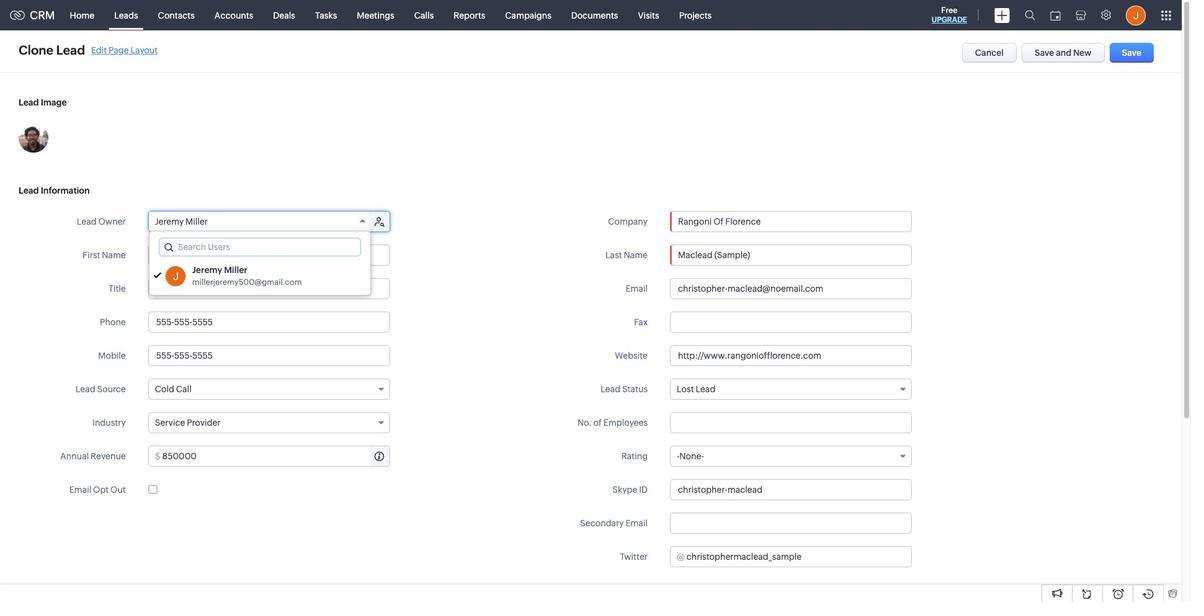 Task type: locate. For each thing, give the bounding box(es) containing it.
cancel
[[976, 48, 1005, 58]]

page
[[109, 45, 129, 55]]

secondary email
[[581, 518, 648, 528]]

deals link
[[263, 0, 305, 30]]

jeremy for jeremy miller
[[155, 217, 184, 227]]

visits
[[638, 10, 660, 20]]

save down profile element
[[1123, 48, 1142, 58]]

lead for lead status
[[601, 384, 621, 394]]

service
[[155, 418, 185, 428]]

of
[[594, 418, 602, 428]]

phone
[[100, 317, 126, 327]]

email
[[626, 284, 648, 294], [69, 485, 91, 495], [626, 518, 648, 528]]

miller
[[186, 217, 208, 227], [224, 265, 248, 275]]

None field
[[671, 212, 912, 232]]

-
[[677, 451, 680, 461]]

email opt out
[[69, 485, 126, 495]]

0 vertical spatial email
[[626, 284, 648, 294]]

upgrade
[[932, 16, 968, 24]]

0 horizontal spatial jeremy
[[155, 217, 184, 227]]

0 horizontal spatial save
[[1036, 48, 1055, 58]]

revenue
[[91, 451, 126, 461]]

email left opt
[[69, 485, 91, 495]]

calendar image
[[1051, 10, 1062, 20]]

contacts link
[[148, 0, 205, 30]]

opt
[[93, 485, 109, 495]]

lead left owner
[[77, 217, 97, 227]]

lead
[[56, 43, 85, 57], [19, 97, 39, 107], [19, 186, 39, 196], [77, 217, 97, 227], [76, 384, 95, 394], [601, 384, 621, 394], [696, 384, 716, 394]]

jeremy inside jeremy miller millerjeremy500@gmail.com
[[192, 265, 222, 275]]

id
[[640, 485, 648, 495]]

profile element
[[1119, 0, 1154, 30]]

cold
[[155, 384, 174, 394]]

miller inside jeremy miller millerjeremy500@gmail.com
[[224, 265, 248, 275]]

clone lead edit page layout
[[19, 43, 158, 57]]

1 vertical spatial email
[[69, 485, 91, 495]]

lead left information
[[19, 186, 39, 196]]

1 horizontal spatial name
[[624, 250, 648, 260]]

jeremy miller millerjeremy500@gmail.com
[[192, 265, 302, 287]]

jeremy miller
[[155, 217, 208, 227]]

2 name from the left
[[624, 250, 648, 260]]

free
[[942, 6, 958, 15]]

Lost Lead field
[[670, 379, 913, 400]]

name right first
[[102, 250, 126, 260]]

free upgrade
[[932, 6, 968, 24]]

fax
[[635, 317, 648, 327]]

leads link
[[104, 0, 148, 30]]

lost lead
[[677, 384, 716, 394]]

projects
[[680, 10, 712, 20]]

jeremy
[[155, 217, 184, 227], [192, 265, 222, 275]]

save for save
[[1123, 48, 1142, 58]]

0 horizontal spatial name
[[102, 250, 126, 260]]

name right last
[[624, 250, 648, 260]]

miller inside field
[[186, 217, 208, 227]]

lead left source
[[76, 384, 95, 394]]

save
[[1036, 48, 1055, 58], [1123, 48, 1142, 58]]

last name
[[606, 250, 648, 260]]

lead inside field
[[696, 384, 716, 394]]

1 save from the left
[[1036, 48, 1055, 58]]

email up fax
[[626, 284, 648, 294]]

save left and
[[1036, 48, 1055, 58]]

-none-
[[677, 451, 705, 461]]

last
[[606, 250, 622, 260]]

provider
[[187, 418, 221, 428]]

status
[[623, 384, 648, 394]]

mobile
[[98, 351, 126, 361]]

jeremy miller option
[[149, 261, 370, 292]]

jeremy right owner
[[155, 217, 184, 227]]

twitter
[[620, 552, 648, 562]]

leads
[[114, 10, 138, 20]]

None text field
[[671, 212, 912, 232], [670, 245, 913, 266], [148, 278, 390, 299], [670, 312, 913, 333], [148, 345, 390, 366], [670, 345, 913, 366], [670, 412, 913, 433], [162, 446, 390, 466], [687, 547, 912, 567], [671, 212, 912, 232], [670, 245, 913, 266], [148, 278, 390, 299], [670, 312, 913, 333], [148, 345, 390, 366], [670, 345, 913, 366], [670, 412, 913, 433], [162, 446, 390, 466], [687, 547, 912, 567]]

tasks
[[315, 10, 337, 20]]

2 save from the left
[[1123, 48, 1142, 58]]

email up twitter
[[626, 518, 648, 528]]

lead left image
[[19, 97, 39, 107]]

first name
[[83, 250, 126, 260]]

annual
[[60, 451, 89, 461]]

meetings link
[[347, 0, 405, 30]]

cancel button
[[963, 43, 1018, 63]]

0 horizontal spatial miller
[[186, 217, 208, 227]]

visits link
[[629, 0, 670, 30]]

accounts link
[[205, 0, 263, 30]]

documents
[[572, 10, 619, 20]]

0 vertical spatial jeremy
[[155, 217, 184, 227]]

lead left status
[[601, 384, 621, 394]]

0 vertical spatial miller
[[186, 217, 208, 227]]

lead information
[[19, 186, 90, 196]]

1 name from the left
[[102, 250, 126, 260]]

jeremy inside field
[[155, 217, 184, 227]]

1 vertical spatial jeremy
[[192, 265, 222, 275]]

out
[[111, 485, 126, 495]]

documents link
[[562, 0, 629, 30]]

name
[[102, 250, 126, 260], [624, 250, 648, 260]]

None text field
[[208, 245, 390, 265], [670, 278, 913, 299], [148, 312, 390, 333], [670, 479, 913, 500], [670, 513, 913, 534], [208, 245, 390, 265], [670, 278, 913, 299], [148, 312, 390, 333], [670, 479, 913, 500], [670, 513, 913, 534]]

1 horizontal spatial save
[[1123, 48, 1142, 58]]

1 vertical spatial miller
[[224, 265, 248, 275]]

email for email opt out
[[69, 485, 91, 495]]

rating
[[622, 451, 648, 461]]

home
[[70, 10, 94, 20]]

1 horizontal spatial jeremy
[[192, 265, 222, 275]]

reports link
[[444, 0, 496, 30]]

lead for lead owner
[[77, 217, 97, 227]]

lead right lost
[[696, 384, 716, 394]]

meetings
[[357, 10, 395, 20]]

image
[[41, 97, 67, 107]]

jeremy up millerjeremy500@gmail.com
[[192, 265, 222, 275]]

image image
[[19, 123, 48, 153]]

information
[[41, 186, 90, 196]]

crm
[[30, 9, 55, 22]]

1 horizontal spatial miller
[[224, 265, 248, 275]]



Task type: describe. For each thing, give the bounding box(es) containing it.
deals
[[273, 10, 295, 20]]

profile image
[[1127, 5, 1147, 25]]

calls
[[415, 10, 434, 20]]

reports
[[454, 10, 486, 20]]

no. of employees
[[578, 418, 648, 428]]

$
[[155, 451, 161, 461]]

first
[[83, 250, 100, 260]]

lead image
[[19, 97, 67, 107]]

title
[[109, 284, 126, 294]]

accounts
[[215, 10, 254, 20]]

create menu element
[[988, 0, 1018, 30]]

lead status
[[601, 384, 648, 394]]

none-
[[680, 451, 705, 461]]

lead source
[[76, 384, 126, 394]]

email for email
[[626, 284, 648, 294]]

save button
[[1110, 43, 1155, 63]]

campaigns
[[506, 10, 552, 20]]

lost
[[677, 384, 694, 394]]

and
[[1057, 48, 1072, 58]]

Jeremy Miller field
[[149, 212, 371, 232]]

contacts
[[158, 10, 195, 20]]

Cold Call field
[[148, 379, 390, 400]]

lead for lead information
[[19, 186, 39, 196]]

crm link
[[10, 9, 55, 22]]

save for save and new
[[1036, 48, 1055, 58]]

new
[[1074, 48, 1092, 58]]

home link
[[60, 0, 104, 30]]

no.
[[578, 418, 592, 428]]

secondary
[[581, 518, 624, 528]]

save and new
[[1036, 48, 1092, 58]]

projects link
[[670, 0, 722, 30]]

Service Provider field
[[148, 412, 390, 433]]

skype
[[613, 485, 638, 495]]

name for last name
[[624, 250, 648, 260]]

lead for lead image
[[19, 97, 39, 107]]

layout
[[131, 45, 158, 55]]

-None- field
[[670, 446, 913, 467]]

edit
[[91, 45, 107, 55]]

service provider
[[155, 418, 221, 428]]

lead for lead source
[[76, 384, 95, 394]]

create menu image
[[995, 8, 1011, 23]]

millerjeremy500@gmail.com
[[192, 278, 302, 287]]

call
[[176, 384, 192, 394]]

cold call
[[155, 384, 192, 394]]

source
[[97, 384, 126, 394]]

skype id
[[613, 485, 648, 495]]

employees
[[604, 418, 648, 428]]

campaigns link
[[496, 0, 562, 30]]

company
[[609, 217, 648, 227]]

edit page layout link
[[91, 45, 158, 55]]

@
[[677, 552, 685, 562]]

tasks link
[[305, 0, 347, 30]]

calls link
[[405, 0, 444, 30]]

search image
[[1026, 10, 1036, 20]]

website
[[615, 351, 648, 361]]

owner
[[98, 217, 126, 227]]

industry
[[93, 418, 126, 428]]

miller for jeremy miller
[[186, 217, 208, 227]]

2 vertical spatial email
[[626, 518, 648, 528]]

lead owner
[[77, 217, 126, 227]]

Search Users text field
[[159, 238, 361, 256]]

lead left 'edit'
[[56, 43, 85, 57]]

annual revenue
[[60, 451, 126, 461]]

name for first name
[[102, 250, 126, 260]]

miller for jeremy miller millerjeremy500@gmail.com
[[224, 265, 248, 275]]

jeremy for jeremy miller millerjeremy500@gmail.com
[[192, 265, 222, 275]]

clone
[[19, 43, 53, 57]]

save and new button
[[1023, 43, 1105, 63]]

search element
[[1018, 0, 1044, 30]]



Task type: vqa. For each thing, say whether or not it's contained in the screenshot.
Service Provider field
yes



